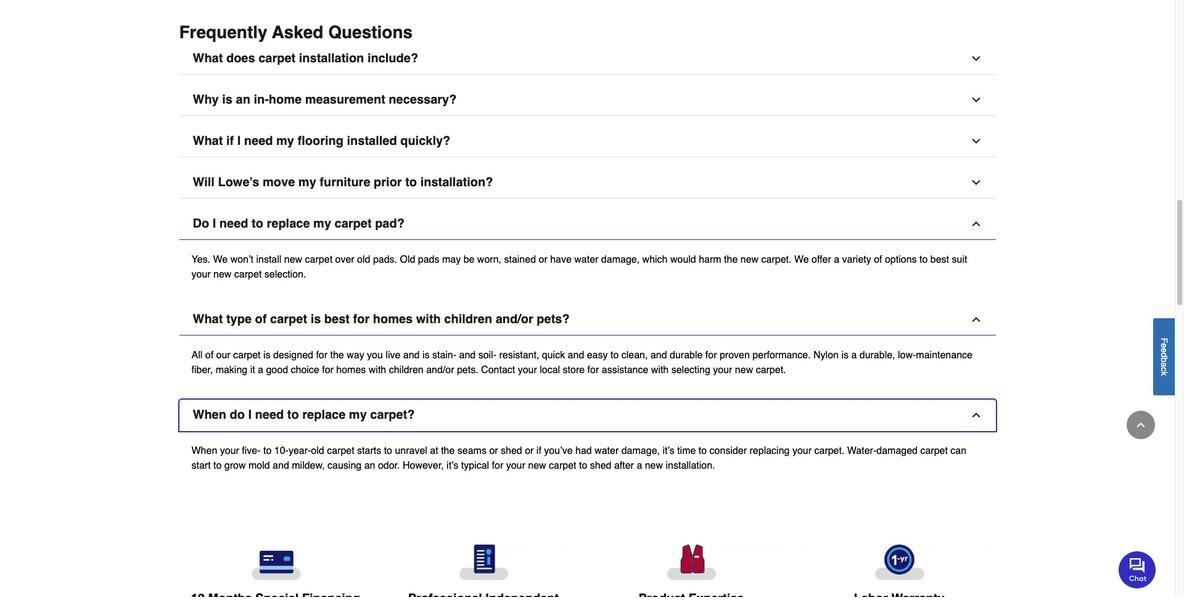 Task type: vqa. For each thing, say whether or not it's contained in the screenshot.
chevron up image
yes



Task type: describe. For each thing, give the bounding box(es) containing it.
carpet left can
[[921, 445, 948, 456]]

carpet down won't
[[234, 269, 262, 280]]

durable
[[670, 350, 703, 361]]

carpet down you've
[[549, 460, 576, 471]]

when for when do i need to replace my carpet?
[[193, 408, 226, 422]]

for left proven on the right bottom of the page
[[706, 350, 717, 361]]

way
[[347, 350, 364, 361]]

and up store
[[568, 350, 584, 361]]

to inside "all of our carpet is designed for the way you live and is stain- and soil- resistant, quick and easy to clean, and durable for proven performance. nylon is a durable, low-maintenance fiber, making it a good choice for homes with children and/or pets. contact your local store for assistance with selecting your new carpet."
[[611, 350, 619, 361]]

mildew,
[[292, 460, 325, 471]]

a blue 1-year labor warranty icon. image
[[805, 544, 993, 580]]

however,
[[403, 460, 444, 471]]

may
[[442, 254, 461, 265]]

i inside button
[[213, 216, 216, 230]]

lowe's
[[218, 175, 259, 189]]

what type of carpet is best for homes with children and/or pets?
[[193, 312, 570, 326]]

durable,
[[860, 350, 895, 361]]

carpet down frequently asked questions
[[259, 51, 296, 65]]

performance.
[[753, 350, 811, 361]]

when your five- to 10-year-old carpet starts to unravel at the seams or shed or if you've had water damage, it's time to consider replacing your carpet. water-damaged carpet can start to grow mold and mildew, causing an odor. however, it's typical for your new carpet to shed after a new installation.
[[192, 445, 967, 471]]

to left 10-
[[263, 445, 272, 456]]

1 horizontal spatial shed
[[590, 460, 612, 471]]

be
[[464, 254, 475, 265]]

resistant,
[[499, 350, 539, 361]]

2 horizontal spatial with
[[651, 364, 669, 375]]

carpet. inside "all of our carpet is designed for the way you live and is stain- and soil- resistant, quick and easy to clean, and durable for proven performance. nylon is a durable, low-maintenance fiber, making it a good choice for homes with children and/or pets. contact your local store for assistance with selecting your new carpet."
[[756, 364, 786, 375]]

move
[[263, 175, 295, 189]]

new up selection.
[[284, 254, 302, 265]]

and up pets. at the bottom left of the page
[[459, 350, 476, 361]]

to down had
[[579, 460, 587, 471]]

stain-
[[432, 350, 456, 361]]

to up odor.
[[384, 445, 392, 456]]

2 e from the top
[[1160, 348, 1169, 352]]

for up choice
[[316, 350, 328, 361]]

water-
[[847, 445, 877, 456]]

to right start at left
[[213, 460, 222, 471]]

store
[[563, 364, 585, 375]]

carpet up designed
[[270, 312, 307, 326]]

i for do
[[248, 408, 252, 422]]

offer
[[812, 254, 831, 265]]

installation
[[299, 51, 364, 65]]

is right nylon
[[842, 350, 849, 361]]

to inside yes. we won't install new carpet over old pads. old pads may be worn, stained or have water damage, which would harm the new carpet. we offer a variety of options to best suit your new carpet selection.
[[920, 254, 928, 265]]

when for when your five- to 10-year-old carpet starts to unravel at the seams or shed or if you've had water damage, it's time to consider replacing your carpet. water-damaged carpet can start to grow mold and mildew, causing an odor. however, it's typical for your new carpet to shed after a new installation.
[[192, 445, 217, 456]]

old inside yes. we won't install new carpet over old pads. old pads may be worn, stained or have water damage, which would harm the new carpet. we offer a variety of options to best suit your new carpet selection.
[[357, 254, 370, 265]]

of inside button
[[255, 312, 267, 326]]

of inside "all of our carpet is designed for the way you live and is stain- and soil- resistant, quick and easy to clean, and durable for proven performance. nylon is a durable, low-maintenance fiber, making it a good choice for homes with children and/or pets. contact your local store for assistance with selecting your new carpet."
[[205, 350, 213, 361]]

making
[[216, 364, 247, 375]]

replacing
[[750, 445, 790, 456]]

live
[[386, 350, 401, 361]]

my inside what if i need my flooring installed quickly? "button"
[[276, 134, 294, 148]]

1 e from the top
[[1160, 343, 1169, 348]]

causing
[[328, 460, 362, 471]]

what does carpet installation include?
[[193, 51, 418, 65]]

damaged
[[877, 445, 918, 456]]

consider
[[710, 445, 747, 456]]

a left the durable,
[[851, 350, 857, 361]]

f e e d b a c k
[[1160, 338, 1169, 376]]

quickly?
[[400, 134, 450, 148]]

a right it
[[258, 364, 263, 375]]

or inside yes. we won't install new carpet over old pads. old pads may be worn, stained or have water damage, which would harm the new carpet. we offer a variety of options to best suit your new carpet selection.
[[539, 254, 548, 265]]

carpet inside "all of our carpet is designed for the way you live and is stain- and soil- resistant, quick and easy to clean, and durable for proven performance. nylon is a durable, low-maintenance fiber, making it a good choice for homes with children and/or pets. contact your local store for assistance with selecting your new carpet."
[[233, 350, 261, 361]]

why is an in-home measurement necessary? button
[[179, 84, 996, 116]]

1 horizontal spatial or
[[525, 445, 534, 456]]

pets.
[[457, 364, 478, 375]]

variety
[[842, 254, 871, 265]]

include?
[[368, 51, 418, 65]]

unravel
[[395, 445, 427, 456]]

if inside "button"
[[226, 134, 234, 148]]

what if i need my flooring installed quickly? button
[[179, 126, 996, 157]]

carpet left "over"
[[305, 254, 333, 265]]

c
[[1160, 367, 1169, 371]]

do
[[230, 408, 245, 422]]

for right choice
[[322, 364, 334, 375]]

odor.
[[378, 460, 400, 471]]

my inside will lowe's move my furniture prior to installation? button
[[298, 175, 316, 189]]

all
[[192, 350, 202, 361]]

to up 'install'
[[252, 216, 263, 230]]

installation?
[[420, 175, 493, 189]]

mold
[[249, 460, 270, 471]]

replace inside button
[[302, 408, 346, 422]]

replace inside button
[[267, 216, 310, 230]]

chevron up image for do i need to replace my carpet pad?
[[970, 218, 982, 230]]

new down you've
[[528, 460, 546, 471]]

when do i need to replace my carpet? button
[[179, 399, 996, 431]]

assistance
[[602, 364, 648, 375]]

pads.
[[373, 254, 397, 265]]

a dark blue credit card icon. image
[[182, 544, 370, 580]]

homes inside "all of our carpet is designed for the way you live and is stain- and soil- resistant, quick and easy to clean, and durable for proven performance. nylon is a durable, low-maintenance fiber, making it a good choice for homes with children and/or pets. contact your local store for assistance with selecting your new carpet."
[[336, 364, 366, 375]]

of inside yes. we won't install new carpet over old pads. old pads may be worn, stained or have water damage, which would harm the new carpet. we offer a variety of options to best suit your new carpet selection.
[[874, 254, 882, 265]]

frequently
[[179, 22, 267, 42]]

options
[[885, 254, 917, 265]]

to inside button
[[287, 408, 299, 422]]

yes.
[[192, 254, 210, 265]]

damage, inside when your five- to 10-year-old carpet starts to unravel at the seams or shed or if you've had water damage, it's time to consider replacing your carpet. water-damaged carpet can start to grow mold and mildew, causing an odor. however, it's typical for your new carpet to shed after a new installation.
[[622, 445, 660, 456]]

year-
[[289, 445, 311, 456]]

chevron up image
[[970, 409, 982, 421]]

it
[[250, 364, 255, 375]]

chevron down image for what if i need my flooring installed quickly?
[[970, 135, 982, 147]]

you've
[[544, 445, 573, 456]]

best inside button
[[324, 312, 350, 326]]

a lowe's red vest icon. image
[[597, 544, 785, 580]]

home
[[269, 92, 302, 107]]

had
[[575, 445, 592, 456]]

the inside when your five- to 10-year-old carpet starts to unravel at the seams or shed or if you've had water damage, it's time to consider replacing your carpet. water-damaged carpet can start to grow mold and mildew, causing an odor. however, it's typical for your new carpet to shed after a new installation.
[[441, 445, 455, 456]]

yes. we won't install new carpet over old pads. old pads may be worn, stained or have water damage, which would harm the new carpet. we offer a variety of options to best suit your new carpet selection.
[[192, 254, 967, 280]]

to right time
[[699, 445, 707, 456]]

prior
[[374, 175, 402, 189]]

clean,
[[622, 350, 648, 361]]

what for what does carpet installation include?
[[193, 51, 223, 65]]

carpet up causing
[[327, 445, 354, 456]]

and inside when your five- to 10-year-old carpet starts to unravel at the seams or shed or if you've had water damage, it's time to consider replacing your carpet. water-damaged carpet can start to grow mold and mildew, causing an odor. however, it's typical for your new carpet to shed after a new installation.
[[273, 460, 289, 471]]

my inside do i need to replace my carpet pad? button
[[313, 216, 331, 230]]

do
[[193, 216, 209, 230]]

necessary?
[[389, 92, 457, 107]]

and/or inside button
[[496, 312, 533, 326]]

why
[[193, 92, 219, 107]]

low-
[[898, 350, 916, 361]]

what does carpet installation include? button
[[179, 43, 996, 74]]

suit
[[952, 254, 967, 265]]

after
[[614, 460, 634, 471]]

with inside button
[[416, 312, 441, 326]]

frequently asked questions
[[179, 22, 413, 42]]

do i need to replace my carpet pad?
[[193, 216, 405, 230]]

the inside "all of our carpet is designed for the way you live and is stain- and soil- resistant, quick and easy to clean, and durable for proven performance. nylon is a durable, low-maintenance fiber, making it a good choice for homes with children and/or pets. contact your local store for assistance with selecting your new carpet."
[[330, 350, 344, 361]]

typical
[[461, 460, 489, 471]]

can
[[951, 445, 967, 456]]

will
[[193, 175, 215, 189]]



Task type: locate. For each thing, give the bounding box(es) containing it.
e up b
[[1160, 348, 1169, 352]]

k
[[1160, 371, 1169, 376]]

chevron up image inside do i need to replace my carpet pad? button
[[970, 218, 982, 230]]

your down yes.
[[192, 269, 211, 280]]

1 horizontal spatial homes
[[373, 312, 413, 326]]

need inside button
[[255, 408, 284, 422]]

1 horizontal spatial best
[[931, 254, 949, 265]]

carpet. inside when your five- to 10-year-old carpet starts to unravel at the seams or shed or if you've had water damage, it's time to consider replacing your carpet. water-damaged carpet can start to grow mold and mildew, causing an odor. however, it's typical for your new carpet to shed after a new installation.
[[814, 445, 845, 456]]

a inside yes. we won't install new carpet over old pads. old pads may be worn, stained or have water damage, which would harm the new carpet. we offer a variety of options to best suit your new carpet selection.
[[834, 254, 840, 265]]

2 vertical spatial the
[[441, 445, 455, 456]]

i
[[237, 134, 241, 148], [213, 216, 216, 230], [248, 408, 252, 422]]

1 horizontal spatial with
[[416, 312, 441, 326]]

and right live
[[403, 350, 420, 361]]

1 horizontal spatial it's
[[663, 445, 675, 456]]

carpet. inside yes. we won't install new carpet over old pads. old pads may be worn, stained or have water damage, which would harm the new carpet. we offer a variety of options to best suit your new carpet selection.
[[761, 254, 792, 265]]

your right typical
[[506, 460, 525, 471]]

water inside when your five- to 10-year-old carpet starts to unravel at the seams or shed or if you've had water damage, it's time to consider replacing your carpet. water-damaged carpet can start to grow mold and mildew, causing an odor. however, it's typical for your new carpet to shed after a new installation.
[[595, 445, 619, 456]]

0 vertical spatial shed
[[501, 445, 522, 456]]

2 horizontal spatial the
[[724, 254, 738, 265]]

soil-
[[478, 350, 497, 361]]

you
[[367, 350, 383, 361]]

and right clean,
[[651, 350, 667, 361]]

need inside "button"
[[244, 134, 273, 148]]

2 vertical spatial i
[[248, 408, 252, 422]]

damage, up 'after'
[[622, 445, 660, 456]]

1 vertical spatial it's
[[447, 460, 458, 471]]

0 vertical spatial water
[[574, 254, 599, 265]]

0 horizontal spatial of
[[205, 350, 213, 361]]

your right replacing
[[793, 445, 812, 456]]

an inside button
[[236, 92, 250, 107]]

for right typical
[[492, 460, 503, 471]]

carpet. left water-
[[814, 445, 845, 456]]

with down you
[[369, 364, 386, 375]]

flooring
[[298, 134, 344, 148]]

a up k in the right of the page
[[1160, 362, 1169, 367]]

2 chevron down image from the top
[[970, 135, 982, 147]]

chevron down image
[[970, 94, 982, 106], [970, 176, 982, 189]]

carpet left pad?
[[335, 216, 372, 230]]

0 vertical spatial and/or
[[496, 312, 533, 326]]

scroll to top element
[[1127, 411, 1155, 439]]

1 vertical spatial of
[[255, 312, 267, 326]]

homes up live
[[373, 312, 413, 326]]

1 vertical spatial best
[[324, 312, 350, 326]]

with
[[416, 312, 441, 326], [369, 364, 386, 375], [651, 364, 669, 375]]

2 horizontal spatial or
[[539, 254, 548, 265]]

chevron down image for will lowe's move my furniture prior to installation?
[[970, 176, 982, 189]]

for up way
[[353, 312, 370, 326]]

is up good
[[263, 350, 271, 361]]

i right do in the left of the page
[[213, 216, 216, 230]]

1 vertical spatial replace
[[302, 408, 346, 422]]

0 horizontal spatial we
[[213, 254, 228, 265]]

0 horizontal spatial old
[[311, 445, 324, 456]]

what down why
[[193, 134, 223, 148]]

0 horizontal spatial the
[[330, 350, 344, 361]]

1 what from the top
[[193, 51, 223, 65]]

i up the lowe's
[[237, 134, 241, 148]]

homes inside what type of carpet is best for homes with children and/or pets? button
[[373, 312, 413, 326]]

0 vertical spatial an
[[236, 92, 250, 107]]

damage, inside yes. we won't install new carpet over old pads. old pads may be worn, stained or have water damage, which would harm the new carpet. we offer a variety of options to best suit your new carpet selection.
[[601, 254, 640, 265]]

what left type
[[193, 312, 223, 326]]

what type of carpet is best for homes with children and/or pets? button
[[179, 304, 996, 335]]

2 vertical spatial of
[[205, 350, 213, 361]]

your inside yes. we won't install new carpet over old pads. old pads may be worn, stained or have water damage, which would harm the new carpet. we offer a variety of options to best suit your new carpet selection.
[[192, 269, 211, 280]]

your down "resistant,"
[[518, 364, 537, 375]]

is up designed
[[311, 312, 321, 326]]

old
[[357, 254, 370, 265], [311, 445, 324, 456]]

harm
[[699, 254, 721, 265]]

when up start at left
[[192, 445, 217, 456]]

old inside when your five- to 10-year-old carpet starts to unravel at the seams or shed or if you've had water damage, it's time to consider replacing your carpet. water-damaged carpet can start to grow mold and mildew, causing an odor. however, it's typical for your new carpet to shed after a new installation.
[[311, 445, 324, 456]]

0 horizontal spatial homes
[[336, 364, 366, 375]]

we
[[213, 254, 228, 265], [794, 254, 809, 265]]

of
[[874, 254, 882, 265], [255, 312, 267, 326], [205, 350, 213, 361]]

new down won't
[[213, 269, 232, 280]]

contact
[[481, 364, 515, 375]]

if inside when your five- to 10-year-old carpet starts to unravel at the seams or shed or if you've had water damage, it's time to consider replacing your carpet. water-damaged carpet can start to grow mold and mildew, causing an odor. however, it's typical for your new carpet to shed after a new installation.
[[537, 445, 541, 456]]

need right do in the left of the page
[[219, 216, 248, 230]]

measurement
[[305, 92, 385, 107]]

to up 'year-'
[[287, 408, 299, 422]]

seams
[[458, 445, 487, 456]]

and
[[403, 350, 420, 361], [459, 350, 476, 361], [568, 350, 584, 361], [651, 350, 667, 361], [273, 460, 289, 471]]

is left stain-
[[422, 350, 430, 361]]

best up way
[[324, 312, 350, 326]]

0 vertical spatial chevron up image
[[970, 218, 982, 230]]

when
[[193, 408, 226, 422], [192, 445, 217, 456]]

what down frequently
[[193, 51, 223, 65]]

the right at
[[441, 445, 455, 456]]

and/or inside "all of our carpet is designed for the way you live and is stain- and soil- resistant, quick and easy to clean, and durable for proven performance. nylon is a durable, low-maintenance fiber, making it a good choice for homes with children and/or pets. contact your local store for assistance with selecting your new carpet."
[[426, 364, 454, 375]]

stained
[[504, 254, 536, 265]]

children up soil-
[[444, 312, 492, 326]]

the inside yes. we won't install new carpet over old pads. old pads may be worn, stained or have water damage, which would harm the new carpet. we offer a variety of options to best suit your new carpet selection.
[[724, 254, 738, 265]]

if left you've
[[537, 445, 541, 456]]

asked
[[272, 22, 323, 42]]

my left 'carpet?'
[[349, 408, 367, 422]]

our
[[216, 350, 230, 361]]

nylon
[[814, 350, 839, 361]]

1 vertical spatial chevron up image
[[970, 313, 982, 325]]

2 horizontal spatial i
[[248, 408, 252, 422]]

1 chevron down image from the top
[[970, 94, 982, 106]]

a inside button
[[1160, 362, 1169, 367]]

damage, left which
[[601, 254, 640, 265]]

f
[[1160, 338, 1169, 343]]

a inside when your five- to 10-year-old carpet starts to unravel at the seams or shed or if you've had water damage, it's time to consider replacing your carpet. water-damaged carpet can start to grow mold and mildew, causing an odor. however, it's typical for your new carpet to shed after a new installation.
[[637, 460, 642, 471]]

for inside when your five- to 10-year-old carpet starts to unravel at the seams or shed or if you've had water damage, it's time to consider replacing your carpet. water-damaged carpet can start to grow mold and mildew, causing an odor. however, it's typical for your new carpet to shed after a new installation.
[[492, 460, 503, 471]]

need down in- on the left of the page
[[244, 134, 273, 148]]

chevron down image
[[970, 52, 982, 65], [970, 135, 982, 147]]

1 vertical spatial water
[[595, 445, 619, 456]]

need right do
[[255, 408, 284, 422]]

1 vertical spatial homes
[[336, 364, 366, 375]]

which
[[642, 254, 668, 265]]

chevron up image
[[970, 218, 982, 230], [970, 313, 982, 325], [1135, 419, 1147, 431]]

2 vertical spatial what
[[193, 312, 223, 326]]

carpet. left offer
[[761, 254, 792, 265]]

1 vertical spatial damage,
[[622, 445, 660, 456]]

2 we from the left
[[794, 254, 809, 265]]

1 vertical spatial old
[[311, 445, 324, 456]]

1 vertical spatial when
[[192, 445, 217, 456]]

1 vertical spatial what
[[193, 134, 223, 148]]

0 vertical spatial the
[[724, 254, 738, 265]]

when inside button
[[193, 408, 226, 422]]

1 vertical spatial need
[[219, 216, 248, 230]]

and/or down stain-
[[426, 364, 454, 375]]

to right options
[[920, 254, 928, 265]]

best left "suit"
[[931, 254, 949, 265]]

pets?
[[537, 312, 570, 326]]

a dark blue background check icon. image
[[390, 544, 578, 580]]

need
[[244, 134, 273, 148], [219, 216, 248, 230], [255, 408, 284, 422]]

of right type
[[255, 312, 267, 326]]

chevron down image inside why is an in-home measurement necessary? button
[[970, 94, 982, 106]]

water
[[574, 254, 599, 265], [595, 445, 619, 456]]

need for do
[[255, 408, 284, 422]]

of right all
[[205, 350, 213, 361]]

what for what type of carpet is best for homes with children and/or pets?
[[193, 312, 223, 326]]

if up the lowe's
[[226, 134, 234, 148]]

0 horizontal spatial i
[[213, 216, 216, 230]]

old up mildew,
[[311, 445, 324, 456]]

over
[[335, 254, 354, 265]]

homes
[[373, 312, 413, 326], [336, 364, 366, 375]]

is
[[222, 92, 233, 107], [311, 312, 321, 326], [263, 350, 271, 361], [422, 350, 430, 361], [842, 350, 849, 361]]

the left way
[[330, 350, 344, 361]]

my
[[276, 134, 294, 148], [298, 175, 316, 189], [313, 216, 331, 230], [349, 408, 367, 422]]

starts
[[357, 445, 381, 456]]

why is an in-home measurement necessary?
[[193, 92, 457, 107]]

proven
[[720, 350, 750, 361]]

0 horizontal spatial an
[[236, 92, 250, 107]]

chevron down image for what does carpet installation include?
[[970, 52, 982, 65]]

1 vertical spatial an
[[364, 460, 375, 471]]

2 vertical spatial chevron up image
[[1135, 419, 1147, 431]]

d
[[1160, 352, 1169, 357]]

shed
[[501, 445, 522, 456], [590, 460, 612, 471]]

i right do
[[248, 408, 252, 422]]

i inside button
[[248, 408, 252, 422]]

replace up 'install'
[[267, 216, 310, 230]]

worn,
[[477, 254, 501, 265]]

1 horizontal spatial we
[[794, 254, 809, 265]]

shed right seams in the left bottom of the page
[[501, 445, 522, 456]]

0 horizontal spatial children
[[389, 364, 424, 375]]

choice
[[291, 364, 319, 375]]

grow
[[224, 460, 246, 471]]

installed
[[347, 134, 397, 148]]

the right harm
[[724, 254, 738, 265]]

chevron up image for what type of carpet is best for homes with children and/or pets?
[[970, 313, 982, 325]]

in-
[[254, 92, 269, 107]]

my inside when do i need to replace my carpet? button
[[349, 408, 367, 422]]

new inside "all of our carpet is designed for the way you live and is stain- and soil- resistant, quick and easy to clean, and durable for proven performance. nylon is a durable, low-maintenance fiber, making it a good choice for homes with children and/or pets. contact your local store for assistance with selecting your new carpet."
[[735, 364, 753, 375]]

0 horizontal spatial and/or
[[426, 364, 454, 375]]

carpet. down performance.
[[756, 364, 786, 375]]

3 what from the top
[[193, 312, 223, 326]]

0 horizontal spatial best
[[324, 312, 350, 326]]

chat invite button image
[[1119, 551, 1157, 588]]

install
[[256, 254, 281, 265]]

and/or up "resistant,"
[[496, 312, 533, 326]]

for inside button
[[353, 312, 370, 326]]

chevron up image inside what type of carpet is best for homes with children and/or pets? button
[[970, 313, 982, 325]]

is right why
[[222, 92, 233, 107]]

1 chevron down image from the top
[[970, 52, 982, 65]]

won't
[[230, 254, 254, 265]]

do i need to replace my carpet pad? button
[[179, 208, 996, 240]]

children inside button
[[444, 312, 492, 326]]

0 vertical spatial need
[[244, 134, 273, 148]]

chevron up image inside scroll to top "element"
[[1135, 419, 1147, 431]]

2 vertical spatial need
[[255, 408, 284, 422]]

1 vertical spatial children
[[389, 364, 424, 375]]

chevron down image inside will lowe's move my furniture prior to installation? button
[[970, 176, 982, 189]]

e up d at the bottom right of the page
[[1160, 343, 1169, 348]]

your up grow
[[220, 445, 239, 456]]

0 horizontal spatial with
[[369, 364, 386, 375]]

your down proven on the right bottom of the page
[[713, 364, 732, 375]]

1 horizontal spatial an
[[364, 460, 375, 471]]

with up stain-
[[416, 312, 441, 326]]

0 vertical spatial homes
[[373, 312, 413, 326]]

1 vertical spatial shed
[[590, 460, 612, 471]]

0 vertical spatial old
[[357, 254, 370, 265]]

type
[[226, 312, 252, 326]]

it's
[[663, 445, 675, 456], [447, 460, 458, 471]]

what
[[193, 51, 223, 65], [193, 134, 223, 148], [193, 312, 223, 326]]

2 chevron down image from the top
[[970, 176, 982, 189]]

what if i need my flooring installed quickly?
[[193, 134, 450, 148]]

we right yes.
[[213, 254, 228, 265]]

maintenance
[[916, 350, 973, 361]]

0 vertical spatial carpet.
[[761, 254, 792, 265]]

2 vertical spatial carpet.
[[814, 445, 845, 456]]

water inside yes. we won't install new carpet over old pads. old pads may be worn, stained or have water damage, which would harm the new carpet. we offer a variety of options to best suit your new carpet selection.
[[574, 254, 599, 265]]

i inside "button"
[[237, 134, 241, 148]]

does
[[226, 51, 255, 65]]

2 what from the top
[[193, 134, 223, 148]]

0 vertical spatial chevron down image
[[970, 94, 982, 106]]

best inside yes. we won't install new carpet over old pads. old pads may be worn, stained or have water damage, which would harm the new carpet. we offer a variety of options to best suit your new carpet selection.
[[931, 254, 949, 265]]

or left have
[[539, 254, 548, 265]]

1 horizontal spatial if
[[537, 445, 541, 456]]

children down live
[[389, 364, 424, 375]]

it's left time
[[663, 445, 675, 456]]

at
[[430, 445, 438, 456]]

need for if
[[244, 134, 273, 148]]

0 vertical spatial replace
[[267, 216, 310, 230]]

and down 10-
[[273, 460, 289, 471]]

replace
[[267, 216, 310, 230], [302, 408, 346, 422]]

when left do
[[193, 408, 226, 422]]

an inside when your five- to 10-year-old carpet starts to unravel at the seams or shed or if you've had water damage, it's time to consider replacing your carpet. water-damaged carpet can start to grow mold and mildew, causing an odor. however, it's typical for your new carpet to shed after a new installation.
[[364, 460, 375, 471]]

fiber,
[[192, 364, 213, 375]]

or right seams in the left bottom of the page
[[489, 445, 498, 456]]

when do i need to replace my carpet?
[[193, 408, 415, 422]]

need inside button
[[219, 216, 248, 230]]

chevron down image inside what does carpet installation include? button
[[970, 52, 982, 65]]

0 vertical spatial children
[[444, 312, 492, 326]]

water up 'after'
[[595, 445, 619, 456]]

with left selecting
[[651, 364, 669, 375]]

chevron down image inside what if i need my flooring installed quickly? "button"
[[970, 135, 982, 147]]

when inside when your five- to 10-year-old carpet starts to unravel at the seams or shed or if you've had water damage, it's time to consider replacing your carpet. water-damaged carpet can start to grow mold and mildew, causing an odor. however, it's typical for your new carpet to shed after a new installation.
[[192, 445, 217, 456]]

replace up 'year-'
[[302, 408, 346, 422]]

selecting
[[671, 364, 710, 375]]

an left in- on the left of the page
[[236, 92, 250, 107]]

1 vertical spatial and/or
[[426, 364, 454, 375]]

carpet up it
[[233, 350, 261, 361]]

i for if
[[237, 134, 241, 148]]

easy
[[587, 350, 608, 361]]

would
[[670, 254, 696, 265]]

1 vertical spatial carpet.
[[756, 364, 786, 375]]

1 horizontal spatial of
[[255, 312, 267, 326]]

pads
[[418, 254, 439, 265]]

1 horizontal spatial and/or
[[496, 312, 533, 326]]

1 vertical spatial chevron down image
[[970, 135, 982, 147]]

1 vertical spatial if
[[537, 445, 541, 456]]

0 vertical spatial of
[[874, 254, 882, 265]]

pad?
[[375, 216, 405, 230]]

five-
[[242, 445, 261, 456]]

best
[[931, 254, 949, 265], [324, 312, 350, 326]]

old right "over"
[[357, 254, 370, 265]]

0 horizontal spatial if
[[226, 134, 234, 148]]

designed
[[273, 350, 313, 361]]

0 vertical spatial best
[[931, 254, 949, 265]]

questions
[[328, 22, 413, 42]]

0 vertical spatial chevron down image
[[970, 52, 982, 65]]

0 vertical spatial it's
[[663, 445, 675, 456]]

a right offer
[[834, 254, 840, 265]]

f e e d b a c k button
[[1153, 318, 1175, 395]]

1 vertical spatial chevron down image
[[970, 176, 982, 189]]

new right harm
[[741, 254, 759, 265]]

0 vertical spatial when
[[193, 408, 226, 422]]

0 horizontal spatial shed
[[501, 445, 522, 456]]

children inside "all of our carpet is designed for the way you live and is stain- and soil- resistant, quick and easy to clean, and durable for proven performance. nylon is a durable, low-maintenance fiber, making it a good choice for homes with children and/or pets. contact your local store for assistance with selecting your new carpet."
[[389, 364, 424, 375]]

my down will lowe's move my furniture prior to installation?
[[313, 216, 331, 230]]

2 horizontal spatial of
[[874, 254, 882, 265]]

1 horizontal spatial i
[[237, 134, 241, 148]]

installation.
[[666, 460, 715, 471]]

chevron down image for why is an in-home measurement necessary?
[[970, 94, 982, 106]]

0 vertical spatial what
[[193, 51, 223, 65]]

1 horizontal spatial the
[[441, 445, 455, 456]]

of right "variety"
[[874, 254, 882, 265]]

carpet
[[259, 51, 296, 65], [335, 216, 372, 230], [305, 254, 333, 265], [234, 269, 262, 280], [270, 312, 307, 326], [233, 350, 261, 361], [327, 445, 354, 456], [921, 445, 948, 456], [549, 460, 576, 471]]

0 vertical spatial i
[[237, 134, 241, 148]]

what for what if i need my flooring installed quickly?
[[193, 134, 223, 148]]

0 vertical spatial damage,
[[601, 254, 640, 265]]

to right prior
[[405, 175, 417, 189]]

water right have
[[574, 254, 599, 265]]

10-
[[274, 445, 289, 456]]

what inside "button"
[[193, 134, 223, 148]]

old
[[400, 254, 415, 265]]

1 vertical spatial i
[[213, 216, 216, 230]]

1 horizontal spatial children
[[444, 312, 492, 326]]

1 vertical spatial the
[[330, 350, 344, 361]]

time
[[677, 445, 696, 456]]

my right move on the left of the page
[[298, 175, 316, 189]]

selection.
[[264, 269, 306, 280]]

to right easy
[[611, 350, 619, 361]]

0 horizontal spatial or
[[489, 445, 498, 456]]

have
[[550, 254, 572, 265]]

homes down way
[[336, 364, 366, 375]]

1 horizontal spatial old
[[357, 254, 370, 265]]

1 we from the left
[[213, 254, 228, 265]]

0 horizontal spatial it's
[[447, 460, 458, 471]]

for down easy
[[588, 364, 599, 375]]

good
[[266, 364, 288, 375]]

new right 'after'
[[645, 460, 663, 471]]

0 vertical spatial if
[[226, 134, 234, 148]]

shed down had
[[590, 460, 612, 471]]



